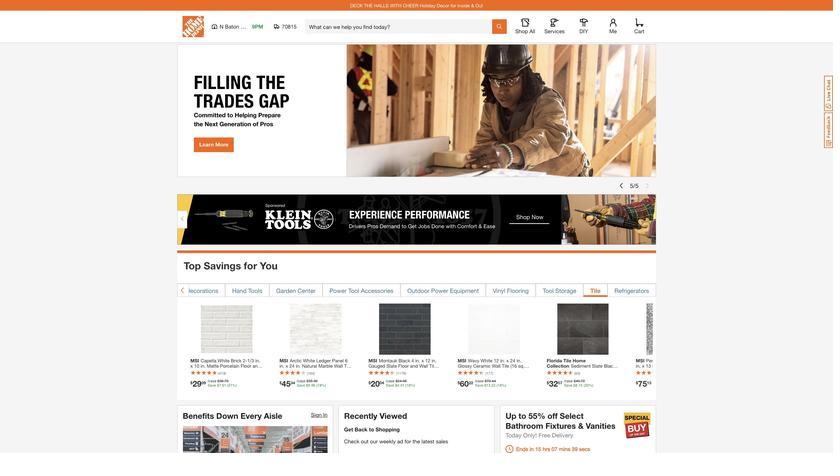 Task type: vqa. For each thing, say whether or not it's contained in the screenshot.


Task type: describe. For each thing, give the bounding box(es) containing it.
6
[[345, 358, 348, 364]]

montauk black 4 in. x 12 in. gauged slate floor and wall tile 5 sq. ft. / case image
[[379, 304, 431, 355]]

get back to shopping
[[344, 427, 400, 433]]

44
[[492, 380, 496, 384]]

in
[[323, 412, 328, 418]]

white for 60
[[481, 358, 493, 364]]

with
[[390, 2, 402, 8]]

florida tile home collection link
[[547, 358, 619, 380]]

18 for 45
[[318, 384, 322, 388]]

24 for white
[[510, 358, 515, 364]]

sales
[[436, 439, 448, 445]]

4 inside montauk black 4 in. x 12 in. gauged slate floor and wall tile 5 sq. ft. / case
[[411, 358, 414, 364]]

all
[[530, 28, 535, 34]]

4 inside $ 20 04 /case $ 24 . 45 save $ 4 . 41 ( 18 %)
[[397, 384, 399, 388]]

rouge
[[241, 23, 256, 30]]

0 vertical spatial /
[[634, 182, 636, 189]]

tile inside montauk black 4 in. x 12 in. gauged slate floor and wall tile 5 sq. ft. / case
[[429, 364, 437, 369]]

florida
[[547, 358, 562, 364]]

tool inside button
[[543, 287, 554, 295]]

deck
[[350, 2, 363, 8]]

tile inside florida tile home collection
[[564, 358, 571, 364]]

1 vertical spatial to
[[369, 427, 374, 433]]

ft.
[[376, 369, 381, 375]]

fixtures
[[546, 422, 576, 431]]

( 83 )
[[575, 372, 580, 376]]

/case for 20
[[386, 380, 395, 384]]

15 inside $ 32 57 /case $ 40 . 72 save $ 8 . 15 ( 20 %)
[[579, 384, 583, 388]]

15 for in
[[535, 446, 541, 453]]

off
[[548, 412, 558, 421]]

5 / 5
[[630, 182, 639, 189]]

tool inside button
[[348, 287, 359, 295]]

recently viewed
[[344, 412, 407, 421]]

wall inside arctic white ledger panel 6 in. x 24 in. natural marble wall tile (6 sq. ft./case)
[[334, 364, 343, 369]]

tool storage
[[543, 287, 577, 295]]

$ 29 09 /case $ 36 . 70 save $ 7 . 61 ( 21 %)
[[190, 380, 237, 389]]

back
[[355, 427, 368, 433]]

24 inside arctic white ledger panel 6 in. x 24 in. natural marble wall tile (6 sq. ft./case)
[[289, 364, 295, 369]]

83
[[575, 372, 579, 376]]

in
[[530, 446, 534, 453]]

2 power from the left
[[431, 287, 448, 295]]

florida tile home collection
[[547, 358, 586, 369]]

porcelain
[[220, 364, 239, 369]]

29
[[193, 380, 202, 389]]

sediment slate black 12 in. x 24 in. porcelain floor and wall tile (13.62 sq. ft./case) image
[[557, 304, 609, 355]]

sq. inside arctic white ledger panel 6 in. x 24 in. natural marble wall tile (6 sq. ft./case)
[[285, 369, 291, 375]]

msi for 29
[[190, 358, 199, 364]]

ceramic
[[473, 364, 491, 369]]

%) for 29
[[232, 384, 237, 388]]

holiday
[[420, 2, 436, 8]]

ends
[[516, 446, 528, 453]]

15 for 75
[[647, 381, 652, 386]]

/case for 60
[[475, 380, 484, 384]]

live chat image
[[824, 76, 833, 111]]

shop all button
[[515, 19, 536, 35]]

me button
[[603, 19, 624, 35]]

home
[[573, 358, 586, 364]]

1/3
[[247, 358, 254, 364]]

( inside $ 45 34 /case $ 55 . 30 save $ 9 . 96 ( 18 %)
[[316, 384, 318, 388]]

09
[[202, 381, 206, 386]]

decorations
[[186, 287, 218, 295]]

outdoor
[[407, 287, 430, 295]]

sq. inside montauk black 4 in. x 12 in. gauged slate floor and wall tile 5 sq. ft. / case
[[369, 369, 375, 375]]

wavy white 12 in. x 24 in. glossy ceramic wall tile (16 sq. ft./case)
[[458, 358, 525, 375]]

0 horizontal spatial 22
[[469, 381, 473, 386]]

$ 75 15
[[636, 380, 652, 389]]

) for 32
[[579, 372, 580, 376]]

decor
[[437, 2, 449, 8]]

floor inside capella white brick 2-1/3 in. x 10 in. matte porcelain floor and wall tile (5.15 sq. ft./case)
[[241, 364, 251, 369]]

gauged
[[369, 364, 385, 369]]

benefits
[[183, 412, 214, 421]]

( 164 )
[[307, 372, 315, 376]]

70815 button
[[274, 23, 297, 30]]

every
[[241, 412, 262, 421]]

wavy
[[468, 358, 479, 364]]

and inside montauk black 4 in. x 12 in. gauged slate floor and wall tile 5 sq. ft. / case
[[410, 364, 418, 369]]

refrigerators button
[[608, 284, 656, 297]]

1 vertical spatial for
[[244, 260, 257, 272]]

20 inside $ 32 57 /case $ 40 . 72 save $ 8 . 15 ( 20 %)
[[585, 384, 589, 388]]

( inside $ 60 22 /case $ 73 . 44 save $ 13 . 22 ( 18 %)
[[497, 384, 498, 388]]

2 horizontal spatial 5
[[636, 182, 639, 189]]

previous slide image
[[619, 183, 624, 189]]

5 msi from the left
[[636, 358, 645, 364]]

this is the last slide image
[[645, 183, 650, 189]]

2 horizontal spatial for
[[451, 2, 456, 8]]

75
[[638, 380, 647, 389]]

capella
[[201, 358, 216, 364]]

storage
[[555, 287, 577, 295]]

wall inside wavy white 12 in. x 24 in. glossy ceramic wall tile (16 sq. ft./case)
[[492, 364, 501, 369]]

flooring
[[507, 287, 529, 295]]

7
[[219, 384, 221, 388]]

our
[[370, 439, 378, 445]]

n
[[220, 23, 224, 30]]

70
[[225, 380, 229, 384]]

case
[[385, 369, 394, 375]]

0 horizontal spatial &
[[471, 2, 474, 8]]

$ 20 04 /case $ 24 . 45 save $ 4 . 41 ( 18 %)
[[369, 380, 415, 389]]

( inside $ 29 09 /case $ 36 . 70 save $ 7 . 61 ( 21 %)
[[227, 384, 228, 388]]

) for 29
[[225, 372, 226, 376]]

9pm
[[252, 23, 263, 30]]

inside
[[458, 2, 470, 8]]

55
[[309, 380, 313, 384]]

arctic white ledger panel 6 in. x 24 in. natural marble wall tile (6 sq. ft./case)
[[280, 358, 351, 375]]

1178
[[397, 372, 405, 376]]

12 inside montauk black 4 in. x 12 in. gauged slate floor and wall tile 5 sq. ft. / case
[[425, 358, 430, 364]]

& inside up to 55% off select bathroom fixtures & vanities today only! free delivery
[[578, 422, 584, 431]]

sq. inside capella white brick 2-1/3 in. x 10 in. matte porcelain floor and wall tile (5.15 sq. ft./case)
[[221, 369, 227, 375]]

tools
[[248, 287, 262, 295]]

164
[[308, 372, 314, 376]]

shop all
[[515, 28, 535, 34]]

419
[[219, 372, 225, 376]]

/case for 32
[[564, 380, 573, 384]]

10
[[194, 364, 199, 369]]

hand tools button
[[225, 284, 269, 297]]

christmas decorations button
[[150, 284, 225, 297]]

garden center button
[[269, 284, 323, 297]]

) for 60
[[492, 372, 493, 376]]

the home depot logo image
[[182, 16, 204, 37]]

x inside montauk black 4 in. x 12 in. gauged slate floor and wall tile 5 sq. ft. / case
[[422, 358, 424, 364]]

/case for 29
[[208, 380, 216, 384]]

( 177 )
[[485, 372, 493, 376]]

tile inside button
[[591, 287, 601, 295]]

latest
[[422, 439, 435, 445]]

white for 45
[[303, 358, 315, 364]]

shop
[[515, 28, 528, 34]]

out
[[475, 2, 483, 8]]

vinyl flooring
[[493, 287, 529, 295]]

x inside arctic white ledger panel 6 in. x 24 in. natural marble wall tile (6 sq. ft./case)
[[286, 364, 288, 369]]

natural
[[302, 364, 317, 369]]

%) for 45
[[322, 384, 326, 388]]

60
[[460, 380, 469, 389]]



Task type: locate. For each thing, give the bounding box(es) containing it.
5 %) from the left
[[589, 384, 593, 388]]

%) inside $ 45 34 /case $ 55 . 30 save $ 9 . 96 ( 18 %)
[[322, 384, 326, 388]]

18 right 41
[[407, 384, 411, 388]]

2 ft./case) from the left
[[292, 369, 309, 375]]

floor inside montauk black 4 in. x 12 in. gauged slate floor and wall tile 5 sq. ft. / case
[[398, 364, 409, 369]]

sq. left ft.
[[369, 369, 375, 375]]

mins
[[559, 446, 570, 453]]

2 msi from the left
[[280, 358, 288, 364]]

tile left home
[[564, 358, 571, 364]]

$ inside $ 75 15
[[636, 381, 638, 386]]

1 /case from the left
[[208, 380, 216, 384]]

tool left accessories
[[348, 287, 359, 295]]

1 horizontal spatial and
[[410, 364, 418, 369]]

white left "brick"
[[218, 358, 230, 364]]

sq. right (5.15
[[221, 369, 227, 375]]

& left the out
[[471, 2, 474, 8]]

1 45 from the left
[[282, 380, 291, 389]]

tool storage button
[[536, 284, 584, 297]]

sq. right (16
[[518, 364, 525, 369]]

2-
[[243, 358, 247, 364]]

2 18 from the left
[[407, 384, 411, 388]]

msi up (6
[[280, 358, 288, 364]]

1 vertical spatial 4
[[397, 384, 399, 388]]

msi for 60
[[458, 358, 466, 364]]

18 inside $ 45 34 /case $ 55 . 30 save $ 9 . 96 ( 18 %)
[[318, 384, 322, 388]]

white inside arctic white ledger panel 6 in. x 24 in. natural marble wall tile (6 sq. ft./case)
[[303, 358, 315, 364]]

1 horizontal spatial &
[[578, 422, 584, 431]]

feedback link image
[[824, 112, 833, 148]]

/case right 57
[[564, 380, 573, 384]]

msi up ft./case)
[[458, 358, 466, 364]]

12 right black
[[425, 358, 430, 364]]

72
[[581, 380, 585, 384]]

save inside $ 20 04 /case $ 24 . 45 save $ 4 . 41 ( 18 %)
[[386, 384, 394, 388]]

1 white from the left
[[218, 358, 230, 364]]

tool left "storage"
[[543, 287, 554, 295]]

the
[[364, 2, 373, 8]]

ft./case) inside arctic white ledger panel 6 in. x 24 in. natural marble wall tile (6 sq. ft./case)
[[292, 369, 309, 375]]

%) right the 70
[[232, 384, 237, 388]]

sq. right (6
[[285, 369, 291, 375]]

%) for 60
[[502, 384, 506, 388]]

/case for 45
[[297, 380, 306, 384]]

x right black
[[422, 358, 424, 364]]

3 white from the left
[[481, 358, 493, 364]]

5 ) from the left
[[579, 372, 580, 376]]

18 right 44
[[498, 384, 502, 388]]

30
[[314, 380, 318, 384]]

and right black
[[410, 364, 418, 369]]

( inside $ 32 57 /case $ 40 . 72 save $ 8 . 15 ( 20 %)
[[584, 384, 585, 388]]

wall left the 6 in the bottom left of the page
[[334, 364, 343, 369]]

5 /case from the left
[[564, 380, 573, 384]]

5 right previous slide icon
[[630, 182, 634, 189]]

2 %) from the left
[[322, 384, 326, 388]]

0 horizontal spatial 5
[[438, 364, 441, 369]]

/ left this is the last slide image
[[634, 182, 636, 189]]

) up the 70
[[225, 372, 226, 376]]

capella white brick 2-1/3 in. x 10 in. matte porcelain floor and wall tile (5.15 sq. ft./case)
[[190, 358, 260, 375]]

wall inside capella white brick 2-1/3 in. x 10 in. matte porcelain floor and wall tile (5.15 sq. ft./case)
[[190, 369, 199, 375]]

45 inside $ 20 04 /case $ 24 . 45 save $ 4 . 41 ( 18 %)
[[403, 380, 407, 384]]

%)
[[232, 384, 237, 388], [322, 384, 326, 388], [411, 384, 415, 388], [502, 384, 506, 388], [589, 384, 593, 388]]

55%
[[529, 412, 545, 421]]

ends in 15 hrs 07 mins 39 secs
[[516, 446, 590, 453]]

1 18 from the left
[[318, 384, 322, 388]]

%) for 20
[[411, 384, 415, 388]]

2 floor from the left
[[398, 364, 409, 369]]

x inside capella white brick 2-1/3 in. x 10 in. matte porcelain floor and wall tile (5.15 sq. ft./case)
[[190, 364, 193, 369]]

special buy logo image
[[624, 413, 650, 439]]

2 45 from the left
[[403, 380, 407, 384]]

capella white brick 2-1/3 in. x 10 in. matte porcelain floor and wall tile (5.15 sq. ft./case) image
[[201, 304, 252, 355]]

24
[[510, 358, 515, 364], [289, 364, 295, 369], [398, 380, 402, 384]]

tool
[[348, 287, 359, 295], [543, 287, 554, 295]]

1 vertical spatial /
[[382, 369, 383, 375]]

1 horizontal spatial white
[[303, 358, 315, 364]]

top
[[184, 260, 201, 272]]

) down black
[[405, 372, 406, 376]]

/case right 09
[[208, 380, 216, 384]]

) up the 30 in the left of the page
[[314, 372, 315, 376]]

benefits down every aisle
[[183, 412, 282, 421]]

15 right in
[[535, 446, 541, 453]]

4 left 41
[[397, 384, 399, 388]]

to up bathroom on the bottom right of page
[[519, 412, 526, 421]]

back arrow image
[[180, 287, 186, 294]]

39
[[572, 446, 578, 453]]

secs
[[579, 446, 590, 453]]

wall right black
[[419, 364, 428, 369]]

41
[[400, 384, 404, 388]]

3 18 from the left
[[498, 384, 502, 388]]

18 for 60
[[498, 384, 502, 388]]

0 horizontal spatial 20
[[371, 380, 380, 389]]

wall inside montauk black 4 in. x 12 in. gauged slate floor and wall tile 5 sq. ft. / case
[[419, 364, 428, 369]]

12 inside wavy white 12 in. x 24 in. glossy ceramic wall tile (16 sq. ft./case)
[[494, 358, 499, 364]]

1 and from the left
[[253, 364, 260, 369]]

15 down the msi link
[[647, 381, 652, 386]]

%) right 72
[[589, 384, 593, 388]]

2 horizontal spatial white
[[481, 358, 493, 364]]

2 /case from the left
[[297, 380, 306, 384]]

3 ) from the left
[[405, 372, 406, 376]]

/case inside $ 32 57 /case $ 40 . 72 save $ 8 . 15 ( 20 %)
[[564, 380, 573, 384]]

1 ) from the left
[[225, 372, 226, 376]]

0 vertical spatial for
[[451, 2, 456, 8]]

1 horizontal spatial ft./case)
[[292, 369, 309, 375]]

)
[[225, 372, 226, 376], [314, 372, 315, 376], [405, 372, 406, 376], [492, 372, 493, 376], [579, 372, 580, 376]]

0 horizontal spatial floor
[[241, 364, 251, 369]]

22 right 13
[[492, 384, 496, 388]]

5 left this is the last slide image
[[636, 182, 639, 189]]

ft./case) down "brick"
[[228, 369, 245, 375]]

18 inside $ 20 04 /case $ 24 . 45 save $ 4 . 41 ( 18 %)
[[407, 384, 411, 388]]

save inside $ 29 09 /case $ 36 . 70 save $ 7 . 61 ( 21 %)
[[208, 384, 216, 388]]

4 /case from the left
[[475, 380, 484, 384]]

ft./case) down arctic
[[292, 369, 309, 375]]

power tool accessories button
[[323, 284, 400, 297]]

to right back
[[369, 427, 374, 433]]

%) inside $ 29 09 /case $ 36 . 70 save $ 7 . 61 ( 21 %)
[[232, 384, 237, 388]]

shopping
[[376, 427, 400, 433]]

20 right 40
[[585, 384, 589, 388]]

12 right ceramic
[[494, 358, 499, 364]]

save
[[208, 384, 216, 388], [297, 384, 305, 388], [386, 384, 394, 388], [475, 384, 483, 388], [564, 384, 572, 388]]

msi for 45
[[280, 358, 288, 364]]

18 right 96
[[318, 384, 322, 388]]

vinyl flooring button
[[486, 284, 536, 297]]

deck the halls with cheer holiday decor for inside & out link
[[350, 2, 483, 8]]

8
[[576, 384, 578, 388]]

tile right panel
[[344, 364, 351, 369]]

1 msi from the left
[[190, 358, 199, 364]]

/case inside $ 29 09 /case $ 36 . 70 save $ 7 . 61 ( 21 %)
[[208, 380, 216, 384]]

3 %) from the left
[[411, 384, 415, 388]]

0 vertical spatial &
[[471, 2, 474, 8]]

montauk
[[379, 358, 397, 364]]

0 horizontal spatial tool
[[348, 287, 359, 295]]

sq.
[[518, 364, 525, 369], [221, 369, 227, 375], [285, 369, 291, 375], [369, 369, 375, 375]]

1 horizontal spatial power
[[431, 287, 448, 295]]

you
[[260, 260, 278, 272]]

x right (6
[[286, 364, 288, 369]]

refrigerators
[[615, 287, 649, 295]]

tile inside capella white brick 2-1/3 in. x 10 in. matte porcelain floor and wall tile (5.15 sq. ft./case)
[[200, 369, 208, 375]]

cart
[[634, 28, 645, 34]]

white right wavy
[[481, 358, 493, 364]]

( 419 )
[[218, 372, 226, 376]]

3 /case from the left
[[386, 380, 395, 384]]

0 horizontal spatial to
[[369, 427, 374, 433]]

1 horizontal spatial 22
[[492, 384, 496, 388]]

x inside wavy white 12 in. x 24 in. glossy ceramic wall tile (16 sq. ft./case)
[[507, 358, 509, 364]]

/ inside montauk black 4 in. x 12 in. gauged slate floor and wall tile 5 sq. ft. / case
[[382, 369, 383, 375]]

34
[[291, 381, 295, 386]]

) for 45
[[314, 372, 315, 376]]

& down select at right bottom
[[578, 422, 584, 431]]

floor up "( 1178 )"
[[398, 364, 409, 369]]

sign in card banner image
[[183, 427, 328, 454]]

and inside capella white brick 2-1/3 in. x 10 in. matte porcelain floor and wall tile (5.15 sq. ft./case)
[[253, 364, 260, 369]]

%) right 44
[[502, 384, 506, 388]]

%) right the 30 in the left of the page
[[322, 384, 326, 388]]

20 down ft.
[[371, 380, 380, 389]]

save inside $ 45 34 /case $ 55 . 30 save $ 9 . 96 ( 18 %)
[[297, 384, 305, 388]]

floor right porcelain
[[241, 364, 251, 369]]

save left 7
[[208, 384, 216, 388]]

0 horizontal spatial 15
[[535, 446, 541, 453]]

%) inside $ 60 22 /case $ 73 . 44 save $ 13 . 22 ( 18 %)
[[502, 384, 506, 388]]

down
[[216, 412, 238, 421]]

15 right 8
[[579, 384, 583, 388]]

white for 29
[[218, 358, 230, 364]]

0 horizontal spatial power
[[330, 287, 347, 295]]

for left inside
[[451, 2, 456, 8]]

1 horizontal spatial 45
[[403, 380, 407, 384]]

18 inside $ 60 22 /case $ 73 . 44 save $ 13 . 22 ( 18 %)
[[498, 384, 502, 388]]

ad
[[397, 439, 403, 445]]

diy
[[580, 28, 588, 34]]

07
[[552, 446, 558, 453]]

4
[[411, 358, 414, 364], [397, 384, 399, 388]]

power right outdoor
[[431, 287, 448, 295]]

save for 32
[[564, 384, 572, 388]]

for left you
[[244, 260, 257, 272]]

collection
[[547, 364, 569, 369]]

) up 44
[[492, 372, 493, 376]]

save left 9
[[297, 384, 305, 388]]

1 horizontal spatial to
[[519, 412, 526, 421]]

4 msi from the left
[[458, 358, 466, 364]]

( 1178 )
[[396, 372, 406, 376]]

1 save from the left
[[208, 384, 216, 388]]

1 horizontal spatial for
[[405, 439, 411, 445]]

45 down "( 1178 )"
[[403, 380, 407, 384]]

2 horizontal spatial 15
[[647, 381, 652, 386]]

power right center
[[330, 287, 347, 295]]

15 inside $ 75 15
[[647, 381, 652, 386]]

n baton rouge
[[220, 23, 256, 30]]

tile right black
[[429, 364, 437, 369]]

1 horizontal spatial tool
[[543, 287, 554, 295]]

msi up the 75
[[636, 358, 645, 364]]

4 ) from the left
[[492, 372, 493, 376]]

0 horizontal spatial and
[[253, 364, 260, 369]]

/case inside $ 20 04 /case $ 24 . 45 save $ 4 . 41 ( 18 %)
[[386, 380, 395, 384]]

2 ) from the left
[[314, 372, 315, 376]]

save inside $ 32 57 /case $ 40 . 72 save $ 8 . 15 ( 20 %)
[[564, 384, 572, 388]]

2 horizontal spatial 24
[[510, 358, 515, 364]]

image for filling the trades gap committed to helping prepare  the next generation of pros image
[[177, 44, 656, 177]]

1 horizontal spatial floor
[[398, 364, 409, 369]]

panel
[[332, 358, 344, 364]]

4 save from the left
[[475, 384, 483, 388]]

black
[[399, 358, 410, 364]]

1 horizontal spatial 24
[[398, 380, 402, 384]]

sign in link
[[311, 412, 328, 418]]

2 white from the left
[[303, 358, 315, 364]]

tile right "storage"
[[591, 287, 601, 295]]

18 for 20
[[407, 384, 411, 388]]

$ 45 34 /case $ 55 . 30 save $ 9 . 96 ( 18 %)
[[280, 380, 326, 389]]

msi for 20
[[369, 358, 377, 364]]

/case inside $ 60 22 /case $ 73 . 44 save $ 13 . 22 ( 18 %)
[[475, 380, 484, 384]]

5 save from the left
[[564, 384, 572, 388]]

arctic white ledger panel 6 in. x 24 in. natural marble wall tile (6 sq. ft./case) image
[[290, 304, 342, 355]]

save left 8
[[564, 384, 572, 388]]

save right 04
[[386, 384, 394, 388]]

to inside up to 55% off select bathroom fixtures & vanities today only! free delivery
[[519, 412, 526, 421]]

viewed
[[380, 412, 407, 421]]

cheer
[[403, 2, 419, 8]]

45 down (6
[[282, 380, 291, 389]]

msi up ft.
[[369, 358, 377, 364]]

1 ft./case) from the left
[[228, 369, 245, 375]]

floor
[[241, 364, 251, 369], [398, 364, 409, 369]]

save inside $ 60 22 /case $ 73 . 44 save $ 13 . 22 ( 18 %)
[[475, 384, 483, 388]]

save for 29
[[208, 384, 216, 388]]

get
[[344, 427, 353, 433]]

arctic
[[290, 358, 302, 364]]

1 horizontal spatial /
[[634, 182, 636, 189]]

2 horizontal spatial 18
[[498, 384, 502, 388]]

cart link
[[632, 19, 647, 35]]

1 vertical spatial &
[[578, 422, 584, 431]]

22 down ft./case)
[[469, 381, 473, 386]]

save for 60
[[475, 384, 483, 388]]

3 msi from the left
[[369, 358, 377, 364]]

13
[[486, 384, 490, 388]]

/case left 73
[[475, 380, 484, 384]]

ft./case) inside capella white brick 2-1/3 in. x 10 in. matte porcelain floor and wall tile (5.15 sq. ft./case)
[[228, 369, 245, 375]]

power
[[330, 287, 347, 295], [431, 287, 448, 295]]

/ right ft.
[[382, 369, 383, 375]]

vinyl
[[493, 287, 505, 295]]

/case right 04
[[386, 380, 395, 384]]

for right ad
[[405, 439, 411, 445]]

) up 40
[[579, 372, 580, 376]]

24 for 20
[[398, 380, 402, 384]]

outdoor power equipment
[[407, 287, 479, 295]]

2 vertical spatial for
[[405, 439, 411, 445]]

3 save from the left
[[386, 384, 394, 388]]

accessories
[[361, 287, 393, 295]]

montauk black 4 in. x 12 in. gauged slate floor and wall tile 5 sq. ft. / case
[[369, 358, 441, 375]]

deck the halls with cheer holiday decor for inside & out
[[350, 2, 483, 8]]

36
[[219, 380, 224, 384]]

24 inside wavy white 12 in. x 24 in. glossy ceramic wall tile (16 sq. ft./case)
[[510, 358, 515, 364]]

select
[[560, 412, 584, 421]]

msi
[[190, 358, 199, 364], [280, 358, 288, 364], [369, 358, 377, 364], [458, 358, 466, 364], [636, 358, 645, 364]]

%) right 41
[[411, 384, 415, 388]]

61
[[222, 384, 226, 388]]

( inside $ 20 04 /case $ 24 . 45 save $ 4 . 41 ( 18 %)
[[405, 384, 407, 388]]

ledger
[[316, 358, 331, 364]]

2 save from the left
[[297, 384, 305, 388]]

9
[[308, 384, 310, 388]]

1 horizontal spatial 18
[[407, 384, 411, 388]]

%) for 32
[[589, 384, 593, 388]]

brick
[[231, 358, 242, 364]]

1 horizontal spatial 20
[[585, 384, 589, 388]]

What can we help you find today? search field
[[309, 20, 492, 34]]

2 12 from the left
[[494, 358, 499, 364]]

2 tool from the left
[[543, 287, 554, 295]]

tile button
[[584, 284, 608, 297]]

24 inside $ 20 04 /case $ 24 . 45 save $ 4 . 41 ( 18 %)
[[398, 380, 402, 384]]

.
[[224, 380, 225, 384], [313, 380, 314, 384], [402, 380, 403, 384], [491, 380, 492, 384], [580, 380, 581, 384], [221, 384, 222, 388], [310, 384, 311, 388], [399, 384, 400, 388], [490, 384, 492, 388], [578, 384, 579, 388]]

0 horizontal spatial 12
[[425, 358, 430, 364]]

halls
[[374, 2, 389, 8]]

sign in
[[311, 412, 328, 418]]

msi left capella
[[190, 358, 199, 364]]

(5.15
[[209, 369, 219, 375]]

21
[[228, 384, 232, 388]]

/case inside $ 45 34 /case $ 55 . 30 save $ 9 . 96 ( 18 %)
[[297, 380, 306, 384]]

free delivery
[[539, 432, 573, 439]]

5 inside montauk black 4 in. x 12 in. gauged slate floor and wall tile 5 sq. ft. / case
[[438, 364, 441, 369]]

christmas decorations
[[157, 287, 218, 295]]

5 left glossy
[[438, 364, 441, 369]]

white inside wavy white 12 in. x 24 in. glossy ceramic wall tile (16 sq. ft./case)
[[481, 358, 493, 364]]

0 horizontal spatial 4
[[397, 384, 399, 388]]

tile left (16
[[502, 364, 509, 369]]

177
[[486, 372, 492, 376]]

1 horizontal spatial 15
[[579, 384, 583, 388]]

save for 20
[[386, 384, 394, 388]]

4 right black
[[411, 358, 414, 364]]

tile inside wavy white 12 in. x 24 in. glossy ceramic wall tile (16 sq. ft./case)
[[502, 364, 509, 369]]

1 floor from the left
[[241, 364, 251, 369]]

x left 10
[[190, 364, 193, 369]]

2 and from the left
[[410, 364, 418, 369]]

tile inside arctic white ledger panel 6 in. x 24 in. natural marble wall tile (6 sq. ft./case)
[[344, 364, 351, 369]]

today only!
[[506, 432, 537, 439]]

x left (16
[[507, 358, 509, 364]]

0 horizontal spatial 18
[[318, 384, 322, 388]]

1 tool from the left
[[348, 287, 359, 295]]

1 horizontal spatial 5
[[630, 182, 634, 189]]

/case right the 34
[[297, 380, 306, 384]]

ft./case)
[[458, 369, 475, 375]]

0 horizontal spatial 24
[[289, 364, 295, 369]]

glossy
[[458, 364, 472, 369]]

%) inside $ 20 04 /case $ 24 . 45 save $ 4 . 41 ( 18 %)
[[411, 384, 415, 388]]

msi link
[[636, 358, 709, 380]]

white inside capella white brick 2-1/3 in. x 10 in. matte porcelain floor and wall tile (5.15 sq. ft./case)
[[218, 358, 230, 364]]

up
[[506, 412, 516, 421]]

wavy white 12 in. x 24 in. glossy ceramic wall tile (16 sq. ft./case) image
[[468, 304, 520, 355]]

and right 2- in the left of the page
[[253, 364, 260, 369]]

wall up 29
[[190, 369, 199, 375]]

baton
[[225, 23, 239, 30]]

%) inside $ 32 57 /case $ 40 . 72 save $ 8 . 15 ( 20 %)
[[589, 384, 593, 388]]

1 12 from the left
[[425, 358, 430, 364]]

wall up ( 177 )
[[492, 364, 501, 369]]

4 %) from the left
[[502, 384, 506, 388]]

1 %) from the left
[[232, 384, 237, 388]]

penny round grigio mix 12 in. x 13 in. x 6 mm glazed porcelain mesh-mounted mosaic tile (14.36 sq. ft. / case) image
[[647, 304, 698, 355]]

recently
[[344, 412, 377, 421]]

0 vertical spatial 4
[[411, 358, 414, 364]]

0 horizontal spatial white
[[218, 358, 230, 364]]

tile right 10
[[200, 369, 208, 375]]

sq. inside wavy white 12 in. x 24 in. glossy ceramic wall tile (16 sq. ft./case)
[[518, 364, 525, 369]]

0 horizontal spatial for
[[244, 260, 257, 272]]

1 horizontal spatial 4
[[411, 358, 414, 364]]

0 horizontal spatial 45
[[282, 380, 291, 389]]

22
[[469, 381, 473, 386], [492, 384, 496, 388]]

0 horizontal spatial ft./case)
[[228, 369, 245, 375]]

1 horizontal spatial 12
[[494, 358, 499, 364]]

vanities
[[586, 422, 616, 431]]

1 power from the left
[[330, 287, 347, 295]]

christmas
[[157, 287, 184, 295]]

) for 20
[[405, 372, 406, 376]]

save left 13
[[475, 384, 483, 388]]

$
[[217, 380, 219, 384], [307, 380, 309, 384], [396, 380, 398, 384], [485, 380, 487, 384], [574, 380, 576, 384], [190, 381, 193, 386], [280, 381, 282, 386], [369, 381, 371, 386], [458, 381, 460, 386], [547, 381, 549, 386], [636, 381, 638, 386], [217, 384, 219, 388], [306, 384, 308, 388], [395, 384, 397, 388], [484, 384, 486, 388], [573, 384, 576, 388]]

0 vertical spatial to
[[519, 412, 526, 421]]

to
[[519, 412, 526, 421], [369, 427, 374, 433]]

0 horizontal spatial /
[[382, 369, 383, 375]]

57
[[558, 381, 562, 386]]

save for 45
[[297, 384, 305, 388]]

white up 164
[[303, 358, 315, 364]]



